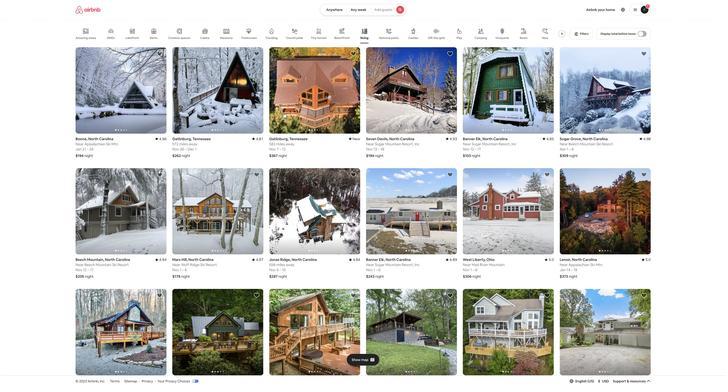 Task type: locate. For each thing, give the bounding box(es) containing it.
0 horizontal spatial $194
[[76, 154, 84, 158]]

beech left mountain,
[[76, 258, 86, 263]]

add guests
[[375, 8, 393, 12]]

privacy link
[[142, 380, 153, 384]]

mtn inside boone, north carolina near appalachian ski mtn jan 21 – 26 $194 night
[[112, 142, 118, 147]]

north inside "seven devils, north carolina near sugar mountain resort, inc nov 13 – 18 $194 night"
[[389, 137, 400, 141]]

0 vertical spatial beech
[[569, 142, 580, 147]]

north for banner elk, north carolina near sugar mountain resort, inc nov 1 – 6 $243 night
[[386, 258, 396, 263]]

1 vertical spatial add to wishlist: banner elk, north carolina image
[[448, 172, 453, 178]]

mtn for lenoir, north carolina
[[596, 263, 603, 268]]

support
[[613, 380, 627, 384]]

carolina inside banner elk, north carolina near sugar mountain resort, inc nov 1 – 6 $243 night
[[397, 258, 411, 263]]

ski inside sugar grove, north carolina near beech mountain ski resort apr 1 – 6 $309 night
[[597, 142, 602, 147]]

ski inside lenoir, north carolina near appalachian ski mtn jan 14 – 19 $373 night
[[591, 263, 595, 268]]

night down the 7
[[279, 154, 287, 158]]

beech for sugar
[[569, 142, 580, 147]]

miles inside gatlinburg, tennessee 572 miles away nov 26 – dec 1 $262 night
[[179, 142, 188, 147]]

2 add to wishlist: gatlinburg, tennessee image from the left
[[351, 51, 357, 57]]

1 vertical spatial mtn
[[596, 263, 603, 268]]

night down 10
[[279, 275, 287, 279]]

near inside beech mountain, north carolina near beech mountain ski resort nov 12 – 17 $205 night
[[76, 263, 84, 268]]

nov up "$243" in the right of the page
[[366, 268, 373, 273]]

sugar
[[560, 137, 570, 141], [375, 142, 385, 147], [472, 142, 482, 147], [375, 263, 385, 268]]

ski inside beech mountain, north carolina near beech mountain ski resort nov 12 – 17 $205 night
[[112, 263, 117, 268]]

total
[[612, 32, 618, 36]]

0 vertical spatial new
[[542, 36, 549, 40]]

carolina inside jonas ridge, north carolina 658 miles away nov 5 – 10 $287 night
[[303, 258, 317, 263]]

$309
[[560, 154, 569, 158]]

add to wishlist: gatlinburg, tennessee image for 4.81
[[254, 51, 260, 57]]

near up apr
[[560, 142, 568, 147]]

12 up "$205"
[[83, 268, 87, 273]]

· right inc.
[[107, 380, 108, 384]]

mtn for boone, north carolina
[[112, 142, 118, 147]]

0 vertical spatial jan
[[76, 147, 81, 152]]

nov down 658
[[269, 268, 276, 273]]

2 horizontal spatial resort
[[602, 142, 613, 147]]

group
[[76, 24, 568, 43], [76, 47, 167, 134], [172, 47, 264, 134], [269, 47, 360, 134], [366, 47, 457, 134], [463, 47, 554, 134], [560, 47, 651, 134], [76, 168, 167, 255], [172, 168, 264, 255], [269, 168, 360, 255], [366, 168, 457, 255], [463, 168, 554, 255], [560, 168, 651, 255], [76, 290, 167, 376], [172, 290, 264, 376], [269, 290, 360, 376], [366, 290, 457, 376], [463, 290, 554, 376], [560, 290, 651, 376]]

None search field
[[320, 4, 406, 16]]

add to wishlist: lenoir, north carolina image
[[641, 172, 647, 178]]

12 right the 7
[[282, 147, 286, 152]]

near down mars
[[172, 263, 180, 268]]

0 vertical spatial 5.0 out of 5 average rating image
[[545, 258, 554, 263]]

castles
[[408, 36, 419, 40]]

elk, inside banner elk, north carolina near sugar mountain resort, inc nov 1 – 6 $243 night
[[379, 258, 385, 263]]

new left the seven
[[353, 137, 360, 141]]

583
[[269, 142, 276, 147]]

near down the seven
[[366, 142, 374, 147]]

carolina inside "seven devils, north carolina near sugar mountain resort, inc nov 13 – 18 $194 night"
[[400, 137, 415, 141]]

banner
[[463, 137, 475, 141], [366, 258, 378, 263]]

elk,
[[476, 137, 482, 141], [379, 258, 385, 263]]

banner inside banner elk, north carolina near sugar mountain resort, inc nov 12 – 17 $103 night
[[463, 137, 475, 141]]

near for banner elk, north carolina near sugar mountain resort, inc nov 1 – 6 $243 night
[[366, 263, 374, 268]]

©
[[75, 380, 78, 384]]

1 horizontal spatial $194
[[366, 154, 374, 158]]

lakefront
[[126, 36, 139, 40]]

0 horizontal spatial appalachian
[[84, 142, 105, 147]]

$243
[[366, 275, 375, 279]]

night down 19
[[569, 275, 578, 279]]

0 horizontal spatial privacy
[[142, 380, 153, 384]]

1 horizontal spatial new
[[542, 36, 549, 40]]

away
[[189, 142, 197, 147], [286, 142, 295, 147], [286, 263, 295, 268]]

english (us)
[[576, 380, 595, 384]]

banner inside banner elk, north carolina near sugar mountain resort, inc nov 1 – 6 $243 night
[[366, 258, 378, 263]]

ski inside boone, north carolina near appalachian ski mtn jan 21 – 26 $194 night
[[106, 142, 111, 147]]

nov up "$205"
[[76, 268, 82, 273]]

jan
[[76, 147, 81, 152], [560, 268, 566, 273]]

near up "$205"
[[76, 263, 84, 268]]

boone, north carolina near appalachian ski mtn jan 21 – 26 $194 night
[[76, 137, 118, 158]]

1 inside west liberty, ohio near mad river mountain nov 1 – 6 $306 night
[[471, 268, 472, 273]]

1 vertical spatial 5.0 out of 5 average rating image
[[642, 379, 651, 384]]

· left your
[[155, 380, 156, 384]]

1 horizontal spatial privacy
[[166, 380, 177, 384]]

nov left the 7
[[269, 147, 276, 152]]

– inside jonas ridge, north carolina 658 miles away nov 5 – 10 $287 night
[[280, 268, 281, 273]]

5.0 out of 5 average rating image
[[545, 258, 554, 263], [642, 379, 651, 384]]

elk, inside banner elk, north carolina near sugar mountain resort, inc nov 12 – 17 $103 night
[[476, 137, 482, 141]]

resort for sugar grove, north carolina
[[602, 142, 613, 147]]

4.84
[[353, 258, 360, 263]]

inc inside banner elk, north carolina near sugar mountain resort, inc nov 12 – 17 $103 night
[[512, 142, 517, 147]]

near down the boone,
[[76, 142, 84, 147]]

liberty,
[[473, 258, 486, 263]]

jonas ridge, north carolina 658 miles away nov 5 – 10 $287 night
[[269, 258, 317, 279]]

1 26 from the left
[[89, 147, 94, 152]]

inc inside "seven devils, north carolina near sugar mountain resort, inc nov 13 – 18 $194 night"
[[415, 142, 420, 147]]

mountain inside "seven devils, north carolina near sugar mountain resort, inc nov 13 – 18 $194 night"
[[386, 142, 401, 147]]

trending
[[265, 36, 278, 40]]

carolina inside banner elk, north carolina near sugar mountain resort, inc nov 12 – 17 $103 night
[[494, 137, 508, 141]]

1 vertical spatial banner
[[366, 258, 378, 263]]

mountain inside banner elk, north carolina near sugar mountain resort, inc nov 12 – 17 $103 night
[[483, 142, 498, 147]]

english
[[576, 380, 587, 384]]

lenoir, north carolina near appalachian ski mtn jan 14 – 19 $373 night
[[560, 258, 603, 279]]

camping
[[475, 36, 487, 40]]

resort, inside "seven devils, north carolina near sugar mountain resort, inc nov 13 – 18 $194 night"
[[402, 142, 414, 147]]

north inside mars hill, north carolina near wolf ridge ski resort nov 1 – 6 $179 night
[[189, 258, 199, 263]]

2 $194 from the left
[[366, 154, 374, 158]]

skiing
[[360, 36, 369, 40]]

1 vertical spatial beech
[[76, 258, 86, 263]]

near down west
[[463, 263, 471, 268]]

5.0 out of 5 average rating image right &
[[642, 379, 651, 384]]

jan left 14
[[560, 268, 566, 273]]

night right $306
[[473, 275, 481, 279]]

1 horizontal spatial appalachian
[[569, 263, 590, 268]]

add to wishlist: jonas ridge, north carolina image
[[351, 172, 357, 178]]

show map button
[[347, 355, 380, 366]]

inc.
[[100, 380, 105, 384]]

1 vertical spatial 17
[[90, 268, 93, 273]]

north for beech mountain, north carolina near beech mountain ski resort nov 12 – 17 $205 night
[[105, 258, 115, 263]]

12 inside banner elk, north carolina near sugar mountain resort, inc nov 12 – 17 $103 night
[[471, 147, 474, 152]]

jan inside lenoir, north carolina near appalachian ski mtn jan 14 – 19 $373 night
[[560, 268, 566, 273]]

4.94 out of 5 average rating image
[[155, 258, 167, 263]]

0 horizontal spatial elk,
[[379, 258, 385, 263]]

17 inside banner elk, north carolina near sugar mountain resort, inc nov 12 – 17 $103 night
[[478, 147, 481, 152]]

boats
[[520, 36, 528, 40]]

night down dec on the top of page
[[182, 154, 190, 158]]

jan inside boone, north carolina near appalachian ski mtn jan 21 – 26 $194 night
[[76, 147, 81, 152]]

maggie valley, north carolina
[[463, 379, 513, 384]]

mountain for $205
[[96, 263, 111, 268]]

1 tennessee from the left
[[193, 137, 211, 141]]

1 horizontal spatial elk,
[[476, 137, 482, 141]]

21
[[82, 147, 86, 152]]

6 inside sugar grove, north carolina near beech mountain ski resort apr 1 – 6 $309 night
[[572, 147, 574, 152]]

carolina for mars hill, north carolina near wolf ridge ski resort nov 1 – 6 $179 night
[[199, 258, 214, 263]]

0 horizontal spatial add to wishlist: banner elk, north carolina image
[[448, 172, 453, 178]]

carolina for maggie valley, north carolina
[[499, 379, 513, 384]]

night right "$243" in the right of the page
[[376, 275, 384, 279]]

$194
[[76, 154, 84, 158], [366, 154, 374, 158]]

0 vertical spatial banner
[[463, 137, 475, 141]]

sugar inside sugar grove, north carolina near beech mountain ski resort apr 1 – 6 $309 night
[[560, 137, 570, 141]]

inc for seven devils, north carolina near sugar mountain resort, inc nov 13 – 18 $194 night
[[415, 142, 420, 147]]

privacy right your
[[166, 380, 177, 384]]

tennessee inside gatlinburg, tennessee 583 miles away nov 7 – 12 $367 night
[[289, 137, 308, 141]]

12 inside beech mountain, north carolina near beech mountain ski resort nov 12 – 17 $205 night
[[83, 268, 87, 273]]

nov inside mars hill, north carolina near wolf ridge ski resort nov 1 – 6 $179 night
[[172, 268, 179, 273]]

gatlinburg, inside gatlinburg, tennessee 583 miles away nov 7 – 12 $367 night
[[269, 137, 289, 141]]

1 inside dropdown button
[[648, 5, 649, 8]]

4.92 out of 5 average rating image
[[155, 379, 167, 384]]

17 for beech
[[90, 268, 93, 273]]

banner right 4.84
[[366, 258, 378, 263]]

gatlinburg, up the 583
[[269, 137, 289, 141]]

sugar for banner elk, north carolina near sugar mountain resort, inc nov 12 – 17 $103 night
[[472, 142, 482, 147]]

2 horizontal spatial 12
[[471, 147, 474, 152]]

north inside beech mountain, north carolina near beech mountain ski resort nov 12 – 17 $205 night
[[105, 258, 115, 263]]

· right terms
[[122, 380, 122, 384]]

nov up $306
[[463, 268, 470, 273]]

home
[[606, 8, 616, 12]]

treehouses
[[241, 36, 257, 40]]

0 horizontal spatial tennessee
[[193, 137, 211, 141]]

beech inside sugar grove, north carolina near beech mountain ski resort apr 1 – 6 $309 night
[[569, 142, 580, 147]]

mtn inside lenoir, north carolina near appalachian ski mtn jan 14 – 19 $373 night
[[596, 263, 603, 268]]

mountain for $194
[[386, 142, 401, 147]]

1 vertical spatial elk,
[[379, 258, 385, 263]]

0 horizontal spatial 26
[[89, 147, 94, 152]]

6
[[572, 147, 574, 152], [185, 268, 187, 273], [379, 268, 381, 273], [476, 268, 478, 273]]

1 inside banner elk, north carolina near sugar mountain resort, inc nov 1 – 6 $243 night
[[374, 268, 375, 273]]

near down 'lenoir,'
[[560, 263, 568, 268]]

0 horizontal spatial mtn
[[112, 142, 118, 147]]

creative
[[168, 36, 180, 40]]

– inside lenoir, north carolina near appalachian ski mtn jan 14 – 19 $373 night
[[571, 268, 573, 273]]

jan for jan 21 – 26
[[76, 147, 81, 152]]

resort
[[602, 142, 613, 147], [118, 263, 129, 268], [206, 263, 217, 268]]

banner for banner elk, north carolina near sugar mountain resort, inc nov 12 – 17 $103 night
[[463, 137, 475, 141]]

homes
[[317, 36, 327, 40]]

1 vertical spatial jan
[[560, 268, 566, 273]]

17 for sugar
[[478, 147, 481, 152]]

near inside mars hill, north carolina near wolf ridge ski resort nov 1 – 6 $179 night
[[172, 263, 180, 268]]

gatlinburg, up 572
[[172, 137, 192, 141]]

resort inside beech mountain, north carolina near beech mountain ski resort nov 12 – 17 $205 night
[[118, 263, 129, 268]]

0 vertical spatial elk,
[[476, 137, 482, 141]]

$306
[[463, 275, 472, 279]]

12 inside gatlinburg, tennessee 583 miles away nov 7 – 12 $367 night
[[282, 147, 286, 152]]

2 · from the left
[[122, 380, 122, 384]]

sylva,
[[76, 379, 85, 384]]

0 horizontal spatial resort
[[118, 263, 129, 268]]

nov up the $179
[[172, 268, 179, 273]]

sitemap link
[[124, 380, 137, 384]]

2 26 from the left
[[180, 147, 184, 152]]

near inside banner elk, north carolina near sugar mountain resort, inc nov 1 – 6 $243 night
[[366, 263, 374, 268]]

hill,
[[181, 258, 188, 263]]

night inside west liberty, ohio near mad river mountain nov 1 – 6 $306 night
[[473, 275, 481, 279]]

appalachian up 21
[[84, 142, 105, 147]]

0 horizontal spatial banner
[[366, 258, 378, 263]]

mansions
[[220, 36, 233, 40]]

night inside jonas ridge, north carolina 658 miles away nov 5 – 10 $287 night
[[279, 275, 287, 279]]

3 · from the left
[[139, 380, 140, 384]]

1 horizontal spatial jan
[[560, 268, 566, 273]]

carolina for sugar grove, north carolina near beech mountain ski resort apr 1 – 6 $309 night
[[594, 137, 608, 141]]

night inside "seven devils, north carolina near sugar mountain resort, inc nov 13 – 18 $194 night"
[[375, 154, 384, 158]]

$194 down 21
[[76, 154, 84, 158]]

4.93 out of 5 average rating image
[[446, 137, 457, 141]]

night inside lenoir, north carolina near appalachian ski mtn jan 14 – 19 $373 night
[[569, 275, 578, 279]]

ski for beech mountain, north carolina
[[112, 263, 117, 268]]

– inside gatlinburg, tennessee 583 miles away nov 7 – 12 $367 night
[[280, 147, 281, 152]]

1 vertical spatial appalachian
[[569, 263, 590, 268]]

north inside banner elk, north carolina near sugar mountain resort, inc nov 12 – 17 $103 night
[[483, 137, 493, 141]]

– inside mars hill, north carolina near wolf ridge ski resort nov 1 – 6 $179 night
[[182, 268, 184, 273]]

5.0
[[549, 258, 554, 263], [646, 258, 651, 263], [646, 379, 651, 384]]

5
[[277, 268, 279, 273]]

·
[[107, 380, 108, 384], [122, 380, 122, 384], [139, 380, 140, 384], [155, 380, 156, 384]]

night right $309
[[570, 154, 578, 158]]

1 add to wishlist: gatlinburg, tennessee image from the left
[[254, 51, 260, 57]]

mad
[[472, 263, 479, 268]]

airbnb,
[[88, 380, 99, 384]]

beech down grove,
[[569, 142, 580, 147]]

add to wishlist: gatlinburg, tennessee image
[[254, 51, 260, 57], [351, 51, 357, 57]]

appalachian inside boone, north carolina near appalachian ski mtn jan 21 – 26 $194 night
[[84, 142, 105, 147]]

0 horizontal spatial 12
[[83, 268, 87, 273]]

new
[[542, 36, 549, 40], [353, 137, 360, 141]]

away up dec on the top of page
[[189, 142, 197, 147]]

night right the $179
[[181, 275, 190, 279]]

© 2023 airbnb, inc. ·
[[75, 380, 108, 384]]

night inside gatlinburg, tennessee 572 miles away nov 26 – dec 1 $262 night
[[182, 154, 190, 158]]

west
[[463, 258, 472, 263]]

2 vertical spatial beech
[[84, 263, 95, 268]]

0 horizontal spatial 5.0 out of 5 average rating image
[[545, 258, 554, 263]]

near for beech mountain, north carolina near beech mountain ski resort nov 12 – 17 $205 night
[[76, 263, 84, 268]]

banner for banner elk, north carolina near sugar mountain resort, inc nov 1 – 6 $243 night
[[366, 258, 378, 263]]

10
[[282, 268, 286, 273]]

gatlinburg, tennessee 583 miles away nov 7 – 12 $367 night
[[269, 137, 308, 158]]

– inside banner elk, north carolina near sugar mountain resort, inc nov 12 – 17 $103 night
[[475, 147, 477, 152]]

profile element
[[412, 0, 651, 20]]

miles right 572
[[179, 142, 188, 147]]

0 vertical spatial mtn
[[112, 142, 118, 147]]

support & resources button
[[613, 380, 651, 384]]

inc
[[415, 142, 420, 147], [512, 142, 517, 147], [415, 263, 420, 268]]

amazing
[[76, 36, 88, 40]]

gatlinburg, for 572
[[172, 137, 192, 141]]

appalachian inside lenoir, north carolina near appalachian ski mtn jan 14 – 19 $373 night
[[569, 263, 590, 268]]

near inside sugar grove, north carolina near beech mountain ski resort apr 1 – 6 $309 night
[[560, 142, 568, 147]]

night down 21
[[84, 154, 93, 158]]

ski for sugar grove, north carolina
[[597, 142, 602, 147]]

add to wishlist: banner elk, north carolina image
[[545, 51, 550, 57], [448, 172, 453, 178]]

night inside beech mountain, north carolina near beech mountain ski resort nov 12 – 17 $205 night
[[85, 275, 93, 279]]

add to wishlist: maggie valley, north carolina image
[[351, 293, 357, 299]]

658
[[269, 263, 276, 268]]

mountain for $309
[[580, 142, 596, 147]]

0 horizontal spatial add to wishlist: gatlinburg, tennessee image
[[254, 51, 260, 57]]

add to wishlist: highlands, north carolina image
[[641, 293, 647, 299]]

5.0 for lenoir, north carolina near appalachian ski mtn jan 14 – 19 $373 night
[[646, 258, 651, 263]]

privacy left 4.92 out of 5 average rating icon
[[142, 380, 153, 384]]

add to wishlist: mars hill, north carolina image
[[254, 172, 260, 178]]

nov up $103
[[463, 147, 470, 152]]

carolina
[[99, 137, 113, 141], [400, 137, 415, 141], [494, 137, 508, 141], [594, 137, 608, 141], [116, 258, 130, 263], [199, 258, 214, 263], [397, 258, 411, 263], [303, 258, 317, 263], [583, 258, 597, 263], [97, 379, 111, 384], [208, 379, 222, 384], [499, 379, 513, 384], [590, 379, 604, 384]]

mountain inside banner elk, north carolina near sugar mountain resort, inc nov 1 – 6 $243 night
[[386, 263, 401, 268]]

5.0 out of 5 average rating image left 'lenoir,'
[[545, 258, 554, 263]]

26
[[89, 147, 94, 152], [180, 147, 184, 152]]

26 right 21
[[89, 147, 94, 152]]

6 inside banner elk, north carolina near sugar mountain resort, inc nov 1 – 6 $243 night
[[379, 268, 381, 273]]

resort, inside banner elk, north carolina near sugar mountain resort, inc nov 1 – 6 $243 night
[[402, 263, 414, 268]]

0 horizontal spatial jan
[[76, 147, 81, 152]]

appalachian up 19
[[569, 263, 590, 268]]

mountain,
[[87, 258, 104, 263]]

carolina inside mars hill, north carolina near wolf ridge ski resort nov 1 – 6 $179 night
[[199, 258, 214, 263]]

tiny homes
[[311, 36, 327, 40]]

sugar inside "seven devils, north carolina near sugar mountain resort, inc nov 13 – 18 $194 night"
[[375, 142, 385, 147]]

6 inside mars hill, north carolina near wolf ridge ski resort nov 1 – 6 $179 night
[[185, 268, 187, 273]]

resort inside sugar grove, north carolina near beech mountain ski resort apr 1 – 6 $309 night
[[602, 142, 613, 147]]

night right $103
[[472, 154, 481, 158]]

– inside banner elk, north carolina near sugar mountain resort, inc nov 1 – 6 $243 night
[[376, 268, 378, 273]]

nov down 572
[[172, 147, 179, 152]]

new right boats
[[542, 36, 549, 40]]

miles up 5
[[276, 263, 285, 268]]

resort, for banner elk, north carolina near sugar mountain resort, inc nov 1 – 6 $243 night
[[402, 263, 414, 268]]

elk, for 17
[[476, 137, 482, 141]]

river
[[480, 263, 488, 268]]

away down the ridge,
[[286, 263, 295, 268]]

6 for wolf
[[185, 268, 187, 273]]

7
[[277, 147, 279, 152]]

0 vertical spatial add to wishlist: banner elk, north carolina image
[[545, 51, 550, 57]]

– inside beech mountain, north carolina near beech mountain ski resort nov 12 – 17 $205 night
[[87, 268, 89, 273]]

new place to stay image
[[349, 137, 360, 141]]

nov
[[172, 147, 179, 152], [366, 147, 373, 152], [463, 147, 470, 152], [269, 147, 276, 152], [76, 268, 82, 273], [172, 268, 179, 273], [366, 268, 373, 273], [463, 268, 470, 273], [269, 268, 276, 273]]

gatlinburg, inside gatlinburg, tennessee 572 miles away nov 26 – dec 1 $262 night
[[172, 137, 192, 141]]

0 vertical spatial 17
[[478, 147, 481, 152]]

1 horizontal spatial 26
[[180, 147, 184, 152]]

1 horizontal spatial mtn
[[596, 263, 603, 268]]

banner right the 4.93
[[463, 137, 475, 141]]

filters
[[581, 32, 589, 36]]

ski
[[106, 142, 111, 147], [597, 142, 602, 147], [112, 263, 117, 268], [200, 263, 205, 268], [591, 263, 595, 268]]

sugar inside banner elk, north carolina near sugar mountain resort, inc nov 1 – 6 $243 night
[[375, 263, 385, 268]]

– inside boone, north carolina near appalachian ski mtn jan 21 – 26 $194 night
[[87, 147, 89, 152]]

miles inside gatlinburg, tennessee 583 miles away nov 7 – 12 $367 night
[[276, 142, 285, 147]]

1 vertical spatial new
[[353, 137, 360, 141]]

near up "$243" in the right of the page
[[366, 263, 374, 268]]

2 gatlinburg, from the left
[[269, 137, 289, 141]]

support & resources
[[613, 380, 646, 384]]

1 horizontal spatial gatlinburg,
[[269, 137, 289, 141]]

1 $194 from the left
[[76, 154, 84, 158]]

26 up $262
[[180, 147, 184, 152]]

miles up the 7
[[276, 142, 285, 147]]

near up $103
[[463, 142, 471, 147]]

nov inside "seven devils, north carolina near sugar mountain resort, inc nov 13 – 18 $194 night"
[[366, 147, 373, 152]]

nov left 13
[[366, 147, 373, 152]]

572
[[172, 142, 178, 147]]

4.94
[[159, 258, 167, 263]]

night down 18
[[375, 154, 384, 158]]

elk, for 6
[[379, 258, 385, 263]]

1 horizontal spatial resort
[[206, 263, 217, 268]]

1 horizontal spatial add to wishlist: gatlinburg, tennessee image
[[351, 51, 357, 57]]

none search field containing anywhere
[[320, 4, 406, 16]]

resort, inside banner elk, north carolina near sugar mountain resort, inc nov 12 – 17 $103 night
[[499, 142, 511, 147]]

carolina inside beech mountain, north carolina near beech mountain ski resort nov 12 – 17 $205 night
[[116, 258, 130, 263]]

gatlinburg, for 583
[[269, 137, 289, 141]]

resort, for banner elk, north carolina near sugar mountain resort, inc nov 12 – 17 $103 night
[[499, 142, 511, 147]]

· left privacy link
[[139, 380, 140, 384]]

mountain inside beech mountain, north carolina near beech mountain ski resort nov 12 – 17 $205 night
[[96, 263, 111, 268]]

any
[[351, 8, 357, 12]]

beech down mountain,
[[84, 263, 95, 268]]

away inside gatlinburg, tennessee 583 miles away nov 7 – 12 $367 night
[[286, 142, 295, 147]]

seven devils, north carolina near sugar mountain resort, inc nov 13 – 18 $194 night
[[366, 137, 420, 158]]

add to wishlist: banner elk, north carolina image for 4.89
[[448, 172, 453, 178]]

1 horizontal spatial banner
[[463, 137, 475, 141]]

2 tennessee from the left
[[289, 137, 308, 141]]

1 horizontal spatial add to wishlist: banner elk, north carolina image
[[545, 51, 550, 57]]

add guests button
[[371, 4, 406, 16]]

night right "$205"
[[85, 275, 93, 279]]

add to wishlist: beech mountain, north carolina image
[[157, 172, 163, 178]]

0 vertical spatial appalachian
[[84, 142, 105, 147]]

12 up $103
[[471, 147, 474, 152]]

north inside boone, north carolina near appalachian ski mtn jan 21 – 26 $194 night
[[88, 137, 98, 141]]

appalachian for 26
[[84, 142, 105, 147]]

omg!
[[107, 36, 115, 40]]

1 horizontal spatial 17
[[478, 147, 481, 152]]

usd
[[603, 380, 610, 384]]

0 horizontal spatial gatlinburg,
[[172, 137, 192, 141]]

$194 down 13
[[366, 154, 374, 158]]

carolina for seven devils, north carolina near sugar mountain resort, inc nov 13 – 18 $194 night
[[400, 137, 415, 141]]

1 horizontal spatial tennessee
[[289, 137, 308, 141]]

barns
[[150, 36, 158, 40]]

appalachian
[[84, 142, 105, 147], [569, 263, 590, 268]]

$
[[599, 380, 601, 384]]

14
[[567, 268, 571, 273]]

near inside banner elk, north carolina near sugar mountain resort, inc nov 12 – 17 $103 night
[[463, 142, 471, 147]]

1 gatlinburg, from the left
[[172, 137, 192, 141]]

1
[[648, 5, 649, 8], [195, 147, 197, 152], [567, 147, 569, 152], [180, 268, 181, 273], [374, 268, 375, 273], [471, 268, 472, 273]]

away inside gatlinburg, tennessee 572 miles away nov 26 – dec 1 $262 night
[[189, 142, 197, 147]]

carolina for beech mountain, north carolina near beech mountain ski resort nov 12 – 17 $205 night
[[116, 258, 130, 263]]

1 horizontal spatial 12
[[282, 147, 286, 152]]

4.81
[[256, 137, 264, 141]]

1 horizontal spatial 5.0 out of 5 average rating image
[[642, 379, 651, 384]]

jan left 21
[[76, 147, 81, 152]]

away right the 583
[[286, 142, 295, 147]]

near inside "seven devils, north carolina near sugar mountain resort, inc nov 13 – 18 $194 night"
[[366, 142, 374, 147]]

north for jonas ridge, north carolina 658 miles away nov 5 – 10 $287 night
[[292, 258, 302, 263]]

guests
[[382, 8, 393, 12]]

night inside boone, north carolina near appalachian ski mtn jan 21 – 26 $194 night
[[84, 154, 93, 158]]

before
[[619, 32, 628, 36]]

0 horizontal spatial 17
[[90, 268, 93, 273]]



Task type: vqa. For each thing, say whether or not it's contained in the screenshot.
Mars Hill, North Carolina Near Wolf Ridge Ski Resort Nov 1 – 6 $179 night
yes



Task type: describe. For each thing, give the bounding box(es) containing it.
away inside jonas ridge, north carolina 658 miles away nov 5 – 10 $287 night
[[286, 263, 295, 268]]

4.81 out of 5 average rating image
[[252, 137, 264, 141]]

– inside sugar grove, north carolina near beech mountain ski resort apr 1 – 6 $309 night
[[569, 147, 571, 152]]

near for mars hill, north carolina near wolf ridge ski resort nov 1 – 6 $179 night
[[172, 263, 180, 268]]

north for blowing rock, north carolina
[[197, 379, 207, 384]]

national
[[379, 36, 391, 40]]

wolf
[[181, 263, 189, 268]]

2023
[[79, 380, 87, 384]]

add to wishlist: seven devils, north carolina image
[[448, 51, 453, 57]]

near inside boone, north carolina near appalachian ski mtn jan 21 – 26 $194 night
[[76, 142, 84, 147]]

add to wishlist: west liberty, ohio image
[[545, 172, 550, 178]]

0 horizontal spatial new
[[353, 137, 360, 141]]

nov inside banner elk, north carolina near sugar mountain resort, inc nov 12 – 17 $103 night
[[463, 147, 470, 152]]

5.0 for west liberty, ohio near mad river mountain nov 1 – 6 $306 night
[[549, 258, 554, 263]]

beech for beech
[[84, 263, 95, 268]]

$179
[[172, 275, 180, 279]]

north for banner elk, north carolina near sugar mountain resort, inc nov 12 – 17 $103 night
[[483, 137, 493, 141]]

carolina for banner elk, north carolina near sugar mountain resort, inc nov 12 – 17 $103 night
[[494, 137, 508, 141]]

19
[[574, 268, 578, 273]]

boone,
[[76, 137, 87, 141]]

1 · from the left
[[107, 380, 108, 384]]

maggie
[[463, 379, 476, 384]]

grove,
[[571, 137, 582, 141]]

inc for banner elk, north carolina near sugar mountain resort, inc nov 1 – 6 $243 night
[[415, 263, 420, 268]]

appalachian for 19
[[569, 263, 590, 268]]

night inside sugar grove, north carolina near beech mountain ski resort apr 1 – 6 $309 night
[[570, 154, 578, 158]]

sugar for seven devils, north carolina near sugar mountain resort, inc nov 13 – 18 $194 night
[[375, 142, 385, 147]]

– inside west liberty, ohio near mad river mountain nov 1 – 6 $306 night
[[473, 268, 475, 273]]

mountain inside west liberty, ohio near mad river mountain nov 1 – 6 $306 night
[[489, 263, 505, 268]]

nov inside gatlinburg, tennessee 583 miles away nov 7 – 12 $367 night
[[269, 147, 276, 152]]

blowing rock, north carolina
[[172, 379, 222, 384]]

12 for 4.94
[[83, 268, 87, 273]]

play
[[457, 36, 462, 40]]

$367
[[269, 154, 278, 158]]

ridge,
[[280, 258, 291, 263]]

4.96
[[159, 137, 167, 141]]

miles for 7
[[276, 142, 285, 147]]

carolina for blowing rock, north carolina
[[208, 379, 222, 384]]

any week
[[351, 8, 367, 12]]

terms link
[[110, 380, 120, 384]]

night inside gatlinburg, tennessee 583 miles away nov 7 – 12 $367 night
[[279, 154, 287, 158]]

countryside
[[286, 36, 303, 40]]

grid
[[439, 36, 445, 40]]

add to wishlist: waynesville, north carolina image
[[448, 293, 453, 299]]

near inside lenoir, north carolina near appalachian ski mtn jan 14 – 19 $373 night
[[560, 263, 568, 268]]

terms
[[110, 380, 120, 384]]

4.89
[[450, 258, 457, 263]]

your
[[598, 8, 606, 12]]

26 inside boone, north carolina near appalachian ski mtn jan 21 – 26 $194 night
[[89, 147, 94, 152]]

your privacy choices link
[[158, 380, 198, 384]]

sylva, north carolina
[[76, 379, 111, 384]]

highlands,
[[560, 379, 578, 384]]

devils,
[[377, 137, 389, 141]]

26 inside gatlinburg, tennessee 572 miles away nov 26 – dec 1 $262 night
[[180, 147, 184, 152]]

6 inside west liberty, ohio near mad river mountain nov 1 – 6 $306 night
[[476, 268, 478, 273]]

4.93
[[450, 137, 457, 141]]

near inside west liberty, ohio near mad river mountain nov 1 – 6 $306 night
[[463, 263, 471, 268]]

north for mars hill, north carolina near wolf ridge ski resort nov 1 – 6 $179 night
[[189, 258, 199, 263]]

4.98
[[644, 137, 651, 141]]

4 · from the left
[[155, 380, 156, 384]]

1 inside gatlinburg, tennessee 572 miles away nov 26 – dec 1 $262 night
[[195, 147, 197, 152]]

add to wishlist: gatlinburg, tennessee image for new
[[351, 51, 357, 57]]

1 privacy from the left
[[142, 380, 153, 384]]

sitemap
[[124, 380, 137, 384]]

spaces
[[181, 36, 190, 40]]

carolina inside lenoir, north carolina near appalachian ski mtn jan 14 – 19 $373 night
[[583, 258, 597, 263]]

nov inside beech mountain, north carolina near beech mountain ski resort nov 12 – 17 $205 night
[[76, 268, 82, 273]]

add to wishlist: sugar grove, north carolina image
[[641, 51, 647, 57]]

1 inside mars hill, north carolina near wolf ridge ski resort nov 1 – 6 $179 night
[[180, 268, 181, 273]]

4.96 out of 5 average rating image
[[155, 137, 167, 141]]

$103
[[463, 154, 471, 158]]

4.92
[[159, 379, 167, 384]]

nov inside jonas ridge, north carolina 658 miles away nov 5 – 10 $287 night
[[269, 268, 276, 273]]

north for maggie valley, north carolina
[[488, 379, 498, 384]]

12 for 4.85
[[471, 147, 474, 152]]

banner elk, north carolina near sugar mountain resort, inc nov 1 – 6 $243 night
[[366, 258, 420, 279]]

2 privacy from the left
[[166, 380, 177, 384]]

near for sugar grove, north carolina near beech mountain ski resort apr 1 – 6 $309 night
[[560, 142, 568, 147]]

add to wishlist: sylva, north carolina image
[[157, 293, 163, 299]]

away for dec
[[189, 142, 197, 147]]

north inside lenoir, north carolina near appalachian ski mtn jan 14 – 19 $373 night
[[572, 258, 582, 263]]

inc for banner elk, north carolina near sugar mountain resort, inc nov 12 – 17 $103 night
[[512, 142, 517, 147]]

north for sugar grove, north carolina near beech mountain ski resort apr 1 – 6 $309 night
[[583, 137, 593, 141]]

away for 12
[[286, 142, 295, 147]]

add to wishlist: blowing rock, north carolina image
[[254, 293, 260, 299]]

6 for sugar
[[379, 268, 381, 273]]

lenoir,
[[560, 258, 571, 263]]

night inside banner elk, north carolina near sugar mountain resort, inc nov 12 – 17 $103 night
[[472, 154, 481, 158]]

taxes
[[629, 32, 636, 36]]

map
[[362, 358, 369, 363]]

$262
[[172, 154, 181, 158]]

$194 inside "seven devils, north carolina near sugar mountain resort, inc nov 13 – 18 $194 night"
[[366, 154, 374, 158]]

english (us) button
[[570, 380, 595, 384]]

mountain for $103
[[483, 142, 498, 147]]

gatlinburg, tennessee 572 miles away nov 26 – dec 1 $262 night
[[172, 137, 211, 158]]

ohio
[[487, 258, 495, 263]]

north for seven devils, north carolina near sugar mountain resort, inc nov 13 – 18 $194 night
[[389, 137, 400, 141]]

near for seven devils, north carolina near sugar mountain resort, inc nov 13 – 18 $194 night
[[366, 142, 374, 147]]

nov inside banner elk, north carolina near sugar mountain resort, inc nov 1 – 6 $243 night
[[366, 268, 373, 273]]

your
[[158, 380, 165, 384]]

group containing amazing views
[[76, 24, 568, 43]]

– inside gatlinburg, tennessee 572 miles away nov 26 – dec 1 $262 night
[[185, 147, 187, 152]]

4.89 out of 5 average rating image
[[446, 258, 457, 263]]

your privacy choices
[[158, 380, 190, 384]]

$194 inside boone, north carolina near appalachian ski mtn jan 21 – 26 $194 night
[[76, 154, 84, 158]]

jonas
[[269, 258, 280, 263]]

airbnb
[[587, 8, 598, 12]]

nov inside west liberty, ohio near mad river mountain nov 1 – 6 $306 night
[[463, 268, 470, 273]]

add to wishlist: maggie valley, north carolina image
[[545, 293, 550, 299]]

6 for beech
[[572, 147, 574, 152]]

add to wishlist: boone, north carolina image
[[157, 51, 163, 57]]

add to wishlist: banner elk, north carolina image for 4.85
[[545, 51, 550, 57]]

4.85 out of 5 average rating image
[[543, 137, 554, 141]]

seven
[[366, 137, 377, 141]]

resort for mars hill, north carolina
[[206, 263, 217, 268]]

parks
[[391, 36, 399, 40]]

off-the-grid
[[428, 36, 445, 40]]

mars hill, north carolina near wolf ridge ski resort nov 1 – 6 $179 night
[[172, 258, 217, 279]]

filters button
[[571, 28, 593, 40]]

4.84 out of 5 average rating image
[[349, 258, 360, 263]]

nov inside gatlinburg, tennessee 572 miles away nov 26 – dec 1 $262 night
[[172, 147, 179, 152]]

5.0 out of 5 average rating image
[[642, 258, 651, 263]]

show
[[352, 358, 361, 363]]

jan for jan 14 – 19
[[560, 268, 566, 273]]

rock,
[[187, 379, 196, 384]]

tennessee for 572 miles away
[[193, 137, 211, 141]]

mountain for $243
[[386, 263, 401, 268]]

anywhere button
[[320, 4, 347, 16]]

banner elk, north carolina near sugar mountain resort, inc nov 12 – 17 $103 night
[[463, 137, 517, 158]]

ridge
[[190, 263, 200, 268]]

1 inside sugar grove, north carolina near beech mountain ski resort apr 1 – 6 $309 night
[[567, 147, 569, 152]]

tennessee for 583 miles away
[[289, 137, 308, 141]]

carolina inside boone, north carolina near appalachian ski mtn jan 21 – 26 $194 night
[[99, 137, 113, 141]]

4.98 out of 5 average rating image
[[640, 137, 651, 141]]

$ usd
[[599, 380, 610, 384]]

beech mountain, north carolina near beech mountain ski resort nov 12 – 17 $205 night
[[76, 258, 130, 279]]

west liberty, ohio near mad river mountain nov 1 – 6 $306 night
[[463, 258, 505, 279]]

airbnb your home
[[587, 8, 616, 12]]

– inside "seven devils, north carolina near sugar mountain resort, inc nov 13 – 18 $194 night"
[[378, 147, 380, 152]]

night inside banner elk, north carolina near sugar mountain resort, inc nov 1 – 6 $243 night
[[376, 275, 384, 279]]

creative spaces
[[168, 36, 190, 40]]

the-
[[434, 36, 439, 40]]

apr
[[560, 147, 566, 152]]

miles for 26
[[179, 142, 188, 147]]

$287
[[269, 275, 278, 279]]

display
[[601, 32, 611, 36]]

sugar for banner elk, north carolina near sugar mountain resort, inc nov 1 – 6 $243 night
[[375, 263, 385, 268]]

4.97
[[256, 258, 264, 263]]

carolina for banner elk, north carolina near sugar mountain resort, inc nov 1 – 6 $243 night
[[397, 258, 411, 263]]

resort for beech mountain, north carolina
[[118, 263, 129, 268]]

display total before taxes
[[601, 32, 636, 36]]

ski for mars hill, north carolina
[[200, 263, 205, 268]]

resort, for seven devils, north carolina near sugar mountain resort, inc nov 13 – 18 $194 night
[[402, 142, 414, 147]]

valley,
[[477, 379, 488, 384]]

any week button
[[347, 4, 371, 16]]

carolina for jonas ridge, north carolina 658 miles away nov 5 – 10 $287 night
[[303, 258, 317, 263]]

night inside mars hill, north carolina near wolf ridge ski resort nov 1 – 6 $179 night
[[181, 275, 190, 279]]

terms · sitemap · privacy ·
[[110, 380, 156, 384]]

miles inside jonas ridge, north carolina 658 miles away nov 5 – 10 $287 night
[[276, 263, 285, 268]]

$205
[[76, 275, 84, 279]]

4.97 out of 5 average rating image
[[252, 258, 264, 263]]

13
[[374, 147, 377, 152]]

near for banner elk, north carolina near sugar mountain resort, inc nov 12 – 17 $103 night
[[463, 142, 471, 147]]



